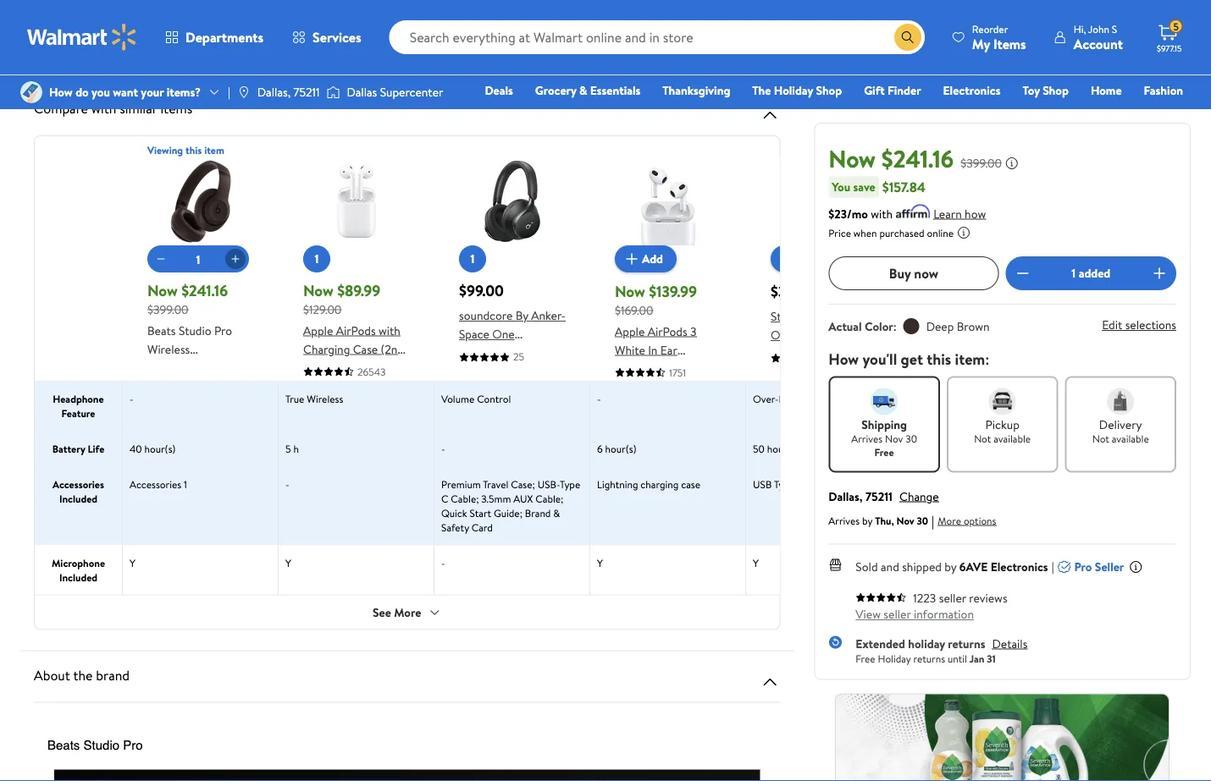 Task type: vqa. For each thing, say whether or not it's contained in the screenshot.
2nd hour(s)
yes



Task type: locate. For each thing, give the bounding box(es) containing it.
shop left gift
[[816, 82, 842, 99]]

cable; right aux
[[536, 492, 564, 507]]

included inside accessories included
[[59, 492, 97, 507]]

2 horizontal spatial with
[[871, 205, 893, 222]]

$399.00 up beats
[[147, 302, 189, 319]]

0 vertical spatial dallas,
[[257, 84, 291, 100]]

premium
[[441, 478, 481, 492]]

see for see more
[[373, 605, 391, 621]]

apple down $129.00
[[303, 323, 333, 339]]

1 vertical spatial deep
[[222, 360, 249, 377]]

1 vertical spatial how
[[829, 348, 859, 370]]

ear for soundcore
[[543, 345, 560, 362]]

you left "see" at the top of page
[[572, 29, 591, 45]]

intent image for shipping image
[[871, 388, 898, 415]]

grocery & essentials
[[535, 82, 641, 99]]

microphone right ear;
[[799, 392, 852, 407]]

accessories inside row header
[[53, 478, 104, 492]]

now for now $241.16 $399.00 beats studio pro wireless headphones - deep brown
[[147, 281, 178, 302]]

now
[[914, 264, 939, 283]]

1 horizontal spatial charging
[[808, 478, 848, 492]]

$399.00 left learn more about strikethrough prices icon
[[961, 155, 1002, 171]]

case
[[353, 341, 378, 358]]

cable; up safety at left bottom
[[451, 492, 479, 507]]

1 horizontal spatial more
[[938, 514, 961, 528]]

2 included from the top
[[59, 571, 97, 585]]

5 row from the top
[[35, 546, 1211, 596]]

$23/mo with
[[829, 205, 893, 222]]

volume control cell
[[435, 382, 590, 431]]

2 horizontal spatial you
[[572, 29, 591, 45]]

pro left actual
[[806, 309, 824, 325]]

1 horizontal spatial holiday
[[878, 652, 911, 666]]

0 vertical spatial brown
[[957, 318, 990, 335]]

$241.16 for now $241.16 $399.00 beats studio pro wireless headphones - deep brown
[[181, 281, 228, 302]]

airpods up case
[[336, 323, 376, 339]]

available down intent image for pickup at right
[[994, 432, 1031, 446]]

not inside delivery not available
[[1092, 432, 1110, 446]]

1 vertical spatial electronics
[[991, 559, 1048, 575]]

0 vertical spatial more
[[938, 514, 961, 528]]

hour(s) right 6
[[605, 442, 637, 457]]

1 vertical spatial to
[[476, 382, 488, 399]]

charging inside cell
[[808, 478, 848, 492]]

charging up generation) at the top of the page
[[303, 341, 350, 358]]

75211 left dallas
[[293, 84, 320, 100]]

now inside now $89.99 $129.00 apple airpods with charging case (2nd generation)
[[303, 281, 334, 302]]

1 horizontal spatial hour(s)
[[605, 442, 637, 457]]

3 y cell from the left
[[590, 546, 746, 596]]

1 vertical spatial over-
[[513, 345, 543, 362]]

accessories 1 cell
[[123, 468, 279, 546]]

up
[[459, 382, 474, 399]]

0 horizontal spatial returns
[[914, 652, 945, 666]]

learn how button
[[934, 205, 986, 223]]

pro inside now $241.16 $399.00 beats studio pro wireless headphones - deep brown
[[214, 323, 232, 339]]

not down intent image for pickup at right
[[974, 432, 991, 446]]

0 horizontal spatial hour(s)
[[144, 442, 176, 457]]

available for delivery
[[1112, 432, 1149, 446]]

1 vertical spatial 5
[[285, 442, 291, 457]]

1 vertical spatial this
[[927, 348, 952, 370]]

& right brand
[[553, 507, 560, 521]]

2 horizontal spatial headphones
[[771, 346, 835, 363]]

nov right thu,
[[897, 514, 915, 528]]

1 not from the left
[[974, 432, 991, 446]]

free down shipping at the right of the page
[[875, 445, 894, 460]]

0 horizontal spatial 5
[[285, 442, 291, 457]]

premium travel case; usb-type c cable; 3.5mm aux cable; quick start guide; brand & safety card cell
[[435, 468, 590, 546]]

row header
[[35, 157, 123, 381]]

airpods up in
[[648, 324, 688, 340]]

1 y cell from the left
[[123, 546, 279, 596]]

usb type-c charging cable
[[753, 478, 876, 492]]

ear inside $99.00 soundcore by anker- space one bluetooth over-ear headphones, aanc, up to 60-hrs of playtime , 3d ss
[[543, 345, 560, 362]]

1 horizontal spatial 1 button
[[459, 246, 486, 273]]

row containing battery life
[[35, 431, 1211, 467]]

- down safety at left bottom
[[441, 557, 445, 571]]

nov inside shipping arrives nov 30 free
[[885, 432, 903, 446]]

1 included from the top
[[59, 492, 97, 507]]

apple up white
[[615, 324, 645, 340]]

0 vertical spatial microphone
[[799, 392, 852, 407]]

3 hour(s) from the left
[[767, 442, 799, 457]]

(2nd
[[381, 341, 404, 358]]

0 horizontal spatial 75211
[[293, 84, 320, 100]]

available inside delivery not available
[[1112, 432, 1149, 446]]

accessories down the battery life
[[53, 478, 104, 492]]

by inside arrives by thu, nov 30 | more options
[[862, 514, 873, 528]]

studio right beats
[[179, 323, 211, 339]]

increase quantity beats studio pro wireless headphones - deep brown, current quantity 1 image
[[229, 253, 242, 266]]

y cell
[[123, 546, 279, 596], [279, 546, 435, 596], [590, 546, 746, 596], [746, 546, 902, 596]]

premium travel case; usb-type c cable; 3.5mm aux cable; quick start guide; brand & safety card
[[441, 478, 580, 535]]

charging inside now $89.99 $129.00 apple airpods with charging case (2nd generation)
[[303, 341, 350, 358]]

wireless down beats
[[147, 341, 190, 358]]

usb
[[753, 478, 772, 492]]

not for pickup
[[974, 432, 991, 446]]

0 vertical spatial $399.00
[[961, 155, 1002, 171]]

wireless inside $39.88 studio pro wireless over-ear headphones
[[827, 309, 870, 325]]

my
[[972, 34, 990, 53]]

by left 6ave
[[945, 559, 957, 575]]

seller right 1223
[[939, 590, 966, 606]]

wireless inside cell
[[307, 392, 343, 407]]

add button
[[615, 246, 677, 273]]

1 horizontal spatial this
[[927, 348, 952, 370]]

1 available from the left
[[994, 432, 1031, 446]]

2 1 button from the left
[[459, 246, 486, 273]]

volume
[[441, 392, 475, 407]]

1 horizontal spatial see
[[373, 605, 391, 621]]

5 inside 5 h cell
[[285, 442, 291, 457]]

now left '$89.99'
[[303, 281, 334, 302]]

departments button
[[151, 17, 278, 58]]

included for accessories
[[59, 492, 97, 507]]

over- down the $39.88
[[771, 327, 801, 344]]

accurate
[[159, 29, 203, 45]]

pro right beats
[[214, 323, 232, 339]]

one debit link
[[1046, 105, 1118, 123]]

1 vertical spatial 75211
[[866, 488, 893, 505]]

- inside now $241.16 $399.00 beats studio pro wireless headphones - deep brown
[[214, 360, 219, 377]]

nov inside arrives by thu, nov 30 | more options
[[897, 514, 915, 528]]

walmart+
[[1133, 106, 1183, 122]]

1 horizontal spatial brown
[[957, 318, 990, 335]]

1 vertical spatial 30
[[917, 514, 928, 528]]

$39.88
[[771, 282, 815, 303]]

0 vertical spatial with
[[91, 100, 116, 118]]

1 horizontal spatial apple
[[615, 324, 645, 340]]

3 row from the top
[[35, 431, 1211, 467]]

now up you
[[829, 142, 876, 175]]

40
[[130, 442, 142, 457]]

2 vertical spatial with
[[379, 323, 401, 339]]

free inside shipping arrives nov 30 free
[[875, 445, 894, 460]]

$89.99
[[337, 281, 381, 302]]

1 right decrease quantity beats studio pro wireless headphones - deep brown, current quantity 1 icon
[[196, 251, 200, 268]]

seller down 4.2984 stars out of 5, based on 1223 seller reviews element
[[884, 606, 911, 623]]

1 horizontal spatial microphone
[[799, 392, 852, 407]]

available inside 'pickup not available'
[[994, 432, 1031, 446]]

not down intent image for delivery
[[1092, 432, 1110, 446]]

this left the item
[[185, 144, 202, 158]]

this right get
[[927, 348, 952, 370]]

0 horizontal spatial headphones
[[147, 360, 211, 377]]

over- up 50
[[753, 392, 779, 407]]

0 horizontal spatial ear
[[543, 345, 560, 362]]

- up 40
[[130, 392, 134, 407]]

battery life row header
[[35, 432, 123, 467]]

decrease quantity beats studio pro wireless headphones - deep brown, current quantity 1 image
[[154, 253, 168, 266]]

1 horizontal spatial by
[[945, 559, 957, 575]]

bluetooth
[[459, 345, 510, 362]]

card
[[472, 521, 493, 535]]

headphone feature row header
[[35, 382, 123, 431]]

microphone inside cell
[[799, 392, 852, 407]]

1 up $99.00 on the top of the page
[[471, 251, 475, 268]]

wireless left the :
[[827, 309, 870, 325]]

hour(s) for 50 hour(s)
[[767, 442, 799, 457]]

ss
[[530, 401, 543, 418]]

y cell down lightning charging case cell
[[590, 546, 746, 596]]

$23/mo
[[829, 205, 868, 222]]

reorder my items
[[972, 22, 1026, 53]]

save
[[853, 179, 876, 195]]

want
[[113, 84, 138, 100]]

hour(s) right 50
[[767, 442, 799, 457]]

2 hour(s) from the left
[[605, 442, 637, 457]]

airpods inside now $139.99 $169.00 apple airpods 3 white in ear headphones mpny3am/a
[[648, 324, 688, 340]]

about the brand image
[[760, 673, 780, 693]]

not inside 'pickup not available'
[[974, 432, 991, 446]]

0 vertical spatial see
[[69, 47, 88, 63]]

- cell
[[123, 382, 279, 431], [590, 382, 746, 431], [435, 432, 590, 467], [279, 468, 435, 546], [435, 546, 590, 596]]

4 y from the left
[[753, 557, 759, 571]]

decrease quantity beats studio pro wireless headphones - deep brown, current quantity 1 image
[[1013, 263, 1033, 284]]

included for microphone
[[59, 571, 97, 585]]

4 row from the top
[[35, 467, 1211, 546]]

wireless right true in the left of the page
[[307, 392, 343, 407]]

1 button up $99.00 on the top of the page
[[459, 246, 486, 273]]

apple airpods 3 white in ear headphones mpny3am/a image
[[624, 158, 712, 246]]

0 vertical spatial $241.16
[[882, 142, 954, 175]]

1 horizontal spatial studio
[[771, 309, 804, 325]]

| left pro seller at the bottom right of page
[[1052, 559, 1054, 575]]

1 vertical spatial more
[[394, 605, 421, 621]]

quick
[[441, 507, 467, 521]]

over- inside $99.00 soundcore by anker- space one bluetooth over-ear headphones, aanc, up to 60-hrs of playtime , 3d ss
[[513, 345, 543, 362]]

now $139.99 group
[[615, 158, 722, 396]]

1 accessories from the left
[[53, 478, 104, 492]]

returns left the 31
[[948, 636, 986, 652]]

to right aim
[[94, 29, 106, 45]]

wireless
[[827, 309, 870, 325], [147, 341, 190, 358], [307, 392, 343, 407]]

item
[[204, 144, 224, 158]]

battery life
[[52, 442, 104, 457]]

seller for view
[[884, 606, 911, 623]]

1 horizontal spatial 5
[[1174, 19, 1179, 34]]

 image
[[20, 81, 42, 103], [327, 84, 340, 101]]

accessories for 1
[[130, 478, 181, 492]]

30 down change
[[917, 514, 928, 528]]

studio
[[771, 309, 804, 325], [179, 323, 211, 339]]

40 hour(s) cell
[[123, 432, 279, 467]]

1 horizontal spatial available
[[1112, 432, 1149, 446]]

2 row from the top
[[35, 381, 1211, 431]]

how left do
[[49, 84, 73, 100]]

- up 40 hour(s) cell
[[214, 360, 219, 377]]

free
[[875, 445, 894, 460], [856, 652, 876, 666]]

now down add to cart icon
[[615, 282, 645, 303]]

y cell up see more at the bottom left of the page
[[279, 546, 435, 596]]

one
[[492, 327, 515, 343]]

headphones,
[[459, 364, 526, 380]]

0 horizontal spatial &
[[553, 507, 560, 521]]

deep
[[926, 318, 954, 335], [222, 360, 249, 377]]

1 1 button from the left
[[303, 246, 330, 273]]

nov down intent image for shipping in the right of the page
[[885, 432, 903, 446]]

1 horizontal spatial accessories
[[130, 478, 181, 492]]

how for how you'll get this item:
[[829, 348, 859, 370]]

1 vertical spatial wireless
[[147, 341, 190, 358]]

brown
[[957, 318, 990, 335], [147, 379, 180, 395]]

1 vertical spatial free
[[856, 652, 876, 666]]

have
[[681, 29, 705, 45]]

0 vertical spatial 75211
[[293, 84, 320, 100]]

1 row from the top
[[35, 144, 1211, 418]]

included
[[59, 492, 97, 507], [59, 571, 97, 585]]

with up price when purchased online
[[871, 205, 893, 222]]

returns left until
[[914, 652, 945, 666]]

1 vertical spatial $241.16
[[181, 281, 228, 302]]

electronics link
[[936, 81, 1008, 100]]

apple inside now $139.99 $169.00 apple airpods 3 white in ear headphones mpny3am/a
[[615, 324, 645, 340]]

0 horizontal spatial charging
[[303, 341, 350, 358]]

not
[[974, 432, 991, 446], [1092, 432, 1110, 446]]

0 vertical spatial 5
[[1174, 19, 1179, 34]]

2 y cell from the left
[[279, 546, 435, 596]]

hour(s)
[[144, 442, 176, 457], [605, 442, 637, 457], [767, 442, 799, 457]]

2 horizontal spatial pro
[[1074, 559, 1092, 575]]

1 vertical spatial &
[[553, 507, 560, 521]]

0 vertical spatial charging
[[303, 341, 350, 358]]

c up safety at left bottom
[[441, 492, 449, 507]]

seller for 1223
[[939, 590, 966, 606]]

headphones up mpny3am/a
[[615, 361, 679, 377]]

free inside extended holiday returns details free holiday returns until jan 31
[[856, 652, 876, 666]]

now $89.99 group
[[303, 158, 410, 379]]

walmart image
[[27, 24, 137, 51]]

- up 6
[[597, 392, 601, 407]]

 image
[[237, 86, 251, 99]]

with right do
[[91, 100, 116, 118]]

view seller information
[[856, 606, 974, 623]]

1 vertical spatial dallas,
[[829, 488, 863, 505]]

returns
[[948, 636, 986, 652], [914, 652, 945, 666]]

now down decrease quantity beats studio pro wireless headphones - deep brown, current quantity 1 icon
[[147, 281, 178, 302]]

c inside premium travel case; usb-type c cable; 3.5mm aux cable; quick start guide; brand & safety card
[[441, 492, 449, 507]]

h
[[293, 442, 299, 457]]

and left others on the top
[[446, 29, 464, 45]]

information
[[914, 606, 974, 623]]

see
[[69, 47, 88, 63], [373, 605, 391, 621]]

dallas,
[[257, 84, 291, 100], [829, 488, 863, 505]]

electronics up registry
[[943, 82, 1001, 99]]

5
[[1174, 19, 1179, 34], [285, 442, 291, 457]]

y cell up view
[[746, 546, 902, 596]]

add to cart image
[[622, 249, 642, 270]]

holiday inside 'link'
[[774, 82, 813, 99]]

learn how
[[934, 205, 986, 222]]

by
[[862, 514, 873, 528], [945, 559, 957, 575]]

c
[[798, 478, 806, 492], [441, 492, 449, 507]]

accessories down 40 hour(s)
[[130, 478, 181, 492]]

0 vertical spatial &
[[579, 82, 587, 99]]

1 horizontal spatial ear
[[661, 342, 678, 359]]

30 inside arrives by thu, nov 30 | more options
[[917, 514, 928, 528]]

do
[[76, 84, 89, 100]]

hrs
[[509, 382, 527, 399]]

$99.00 group
[[459, 158, 566, 418]]

1 button inside now $89.99 group
[[303, 246, 330, 273]]

1 vertical spatial arrives
[[829, 514, 860, 528]]

,
[[507, 401, 509, 418]]

row
[[35, 144, 1211, 418], [35, 381, 1211, 431], [35, 431, 1211, 467], [35, 467, 1211, 546], [35, 546, 1211, 596]]

price when purchased online
[[829, 226, 954, 240]]

dallas, for dallas, 75211
[[257, 84, 291, 100]]

when
[[854, 226, 877, 240]]

see inside "button"
[[373, 605, 391, 621]]

row containing headphone feature
[[35, 381, 1211, 431]]

0 horizontal spatial by
[[862, 514, 873, 528]]

Walmart Site-Wide search field
[[389, 20, 925, 54]]

beats studio pro wireless headphones - deep brown image
[[157, 158, 245, 246]]

now $241.16 group
[[147, 158, 254, 395]]

row containing now $241.16
[[35, 144, 1211, 418]]

1 horizontal spatial with
[[379, 323, 401, 339]]

5 up $977.15
[[1174, 19, 1179, 34]]

hour(s) right 40
[[144, 442, 176, 457]]

headphones down beats
[[147, 360, 211, 377]]

& inside grocery & essentials link
[[579, 82, 587, 99]]

item:
[[955, 348, 990, 370]]

change
[[900, 488, 939, 505]]

$129.00
[[303, 302, 342, 319]]

deals link
[[477, 81, 521, 100]]

now for now $241.16
[[829, 142, 876, 175]]

1 horizontal spatial cable;
[[536, 492, 564, 507]]

0 horizontal spatial see
[[69, 47, 88, 63]]

pro left seller
[[1074, 559, 1092, 575]]

1 vertical spatial microphone
[[52, 557, 105, 571]]

accessories inside cell
[[130, 478, 181, 492]]

now inside now $139.99 $169.00 apple airpods 3 white in ear headphones mpny3am/a
[[615, 282, 645, 303]]

0 vertical spatial over-
[[771, 327, 801, 344]]

one
[[1054, 106, 1079, 122]]

2 horizontal spatial |
[[1052, 559, 1054, 575]]

included down the battery life
[[59, 492, 97, 507]]

with up (2nd
[[379, 323, 401, 339]]

5 for 5
[[1174, 19, 1179, 34]]

provide
[[503, 29, 542, 45]]

safety
[[441, 521, 469, 535]]

ear up 'aanc,'
[[543, 345, 560, 362]]

how for how do you want your items?
[[49, 84, 73, 100]]

available down intent image for delivery
[[1112, 432, 1149, 446]]

0 vertical spatial 30
[[906, 432, 917, 446]]

hour(s) for 6 hour(s)
[[605, 442, 637, 457]]

$99.00 soundcore by anker- space one bluetooth over-ear headphones, aanc, up to 60-hrs of playtime , 3d ss
[[459, 281, 566, 418]]

| down change
[[932, 512, 935, 530]]

row containing microphone included
[[35, 546, 1211, 596]]

apple for now $139.99
[[615, 324, 645, 340]]

0 horizontal spatial this
[[185, 144, 202, 158]]

soundcore by anker- space one bluetooth over-ear headphones, aanc, up to 60-hrs of playtime , 3d ss image
[[468, 158, 557, 246]]

with inside now $89.99 $129.00 apple airpods with charging case (2nd generation)
[[379, 323, 401, 339]]

shipping arrives nov 30 free
[[852, 416, 917, 460]]

how down actual
[[829, 348, 859, 370]]

- cell up 40 hour(s) cell
[[123, 382, 279, 431]]

1 vertical spatial included
[[59, 571, 97, 585]]

2 available from the left
[[1112, 432, 1149, 446]]

5 left the h
[[285, 442, 291, 457]]

you right do
[[92, 84, 110, 100]]

intent image for pickup image
[[989, 388, 1016, 415]]

headphones up over-ear; microphone
[[771, 346, 835, 363]]

c right usb
[[798, 478, 806, 492]]

2 vertical spatial over-
[[753, 392, 779, 407]]

0 horizontal spatial with
[[91, 100, 116, 118]]

- cell up case;
[[435, 432, 590, 467]]

1 horizontal spatial wireless
[[307, 392, 343, 407]]

aanc,
[[529, 364, 565, 380]]

2 vertical spatial wireless
[[307, 392, 343, 407]]

1 button for now
[[303, 246, 330, 273]]

this inside 'row'
[[185, 144, 202, 158]]

and left we
[[643, 29, 661, 45]]

1 button inside '$99.00' group
[[459, 246, 486, 273]]

shop right the toy
[[1043, 82, 1069, 99]]

ear left actual
[[801, 327, 818, 344]]

show
[[108, 29, 135, 45]]

0 vertical spatial deep
[[926, 318, 954, 335]]

ear inside now $139.99 $169.00 apple airpods 3 white in ear headphones mpny3am/a
[[661, 342, 678, 359]]

0 horizontal spatial 1 button
[[303, 246, 330, 273]]

2 not from the left
[[1092, 432, 1110, 446]]

1 down 40 hour(s) cell
[[184, 478, 187, 492]]

airpods inside now $89.99 $129.00 apple airpods with charging case (2nd generation)
[[336, 323, 376, 339]]

0 horizontal spatial accessories
[[53, 478, 104, 492]]

electronics up reviews
[[991, 559, 1048, 575]]

grocery & essentials link
[[528, 81, 648, 100]]

$241.16 inside now $241.16 $399.00 beats studio pro wireless headphones - deep brown
[[181, 281, 228, 302]]

1 horizontal spatial seller
[[939, 590, 966, 606]]

0 horizontal spatial deep
[[222, 360, 249, 377]]

ear
[[801, 327, 818, 344], [661, 342, 678, 359], [543, 345, 560, 362]]

more inside arrives by thu, nov 30 | more options
[[938, 514, 961, 528]]

1 horizontal spatial pro
[[806, 309, 824, 325]]

75211 for dallas, 75211 change
[[866, 488, 893, 505]]

over- up 'aanc,'
[[513, 345, 543, 362]]

learn more about strikethrough prices image
[[1005, 156, 1019, 170]]

0 vertical spatial included
[[59, 492, 97, 507]]

30 up change button
[[906, 432, 917, 446]]

1 vertical spatial brown
[[147, 379, 180, 395]]

affirm image
[[896, 204, 930, 218]]

microphone inside row header
[[52, 557, 105, 571]]

1 vertical spatial charging
[[808, 478, 848, 492]]

1 horizontal spatial |
[[932, 512, 935, 530]]

 image left do
[[20, 81, 42, 103]]

aim
[[73, 29, 92, 45]]

studio down the $39.88
[[771, 309, 804, 325]]

1 vertical spatial with
[[871, 205, 893, 222]]

6 hour(s) cell
[[590, 432, 746, 467]]

change button
[[900, 488, 939, 505]]

apple inside now $89.99 $129.00 apple airpods with charging case (2nd generation)
[[303, 323, 333, 339]]

1 hour(s) from the left
[[144, 442, 176, 457]]

shipping
[[862, 416, 907, 433]]

0 horizontal spatial more
[[394, 605, 421, 621]]

now inside now $241.16 $399.00 beats studio pro wireless headphones - deep brown
[[147, 281, 178, 302]]

arrives inside shipping arrives nov 30 free
[[852, 432, 883, 446]]

- cell down card
[[435, 546, 590, 596]]

walmart+ link
[[1125, 105, 1191, 123]]

you up disclaimer
[[137, 29, 156, 45]]

start
[[470, 507, 491, 521]]

2 shop from the left
[[1043, 82, 1069, 99]]

and right sold at the bottom of page
[[881, 559, 899, 575]]

1 horizontal spatial headphones
[[615, 361, 679, 377]]

1 horizontal spatial airpods
[[648, 324, 688, 340]]

0 horizontal spatial studio
[[179, 323, 211, 339]]

free for extended
[[856, 652, 876, 666]]

0 vertical spatial electronics
[[943, 82, 1001, 99]]

2 y from the left
[[285, 557, 291, 571]]

included down accessories included row header
[[59, 571, 97, 585]]

 image for how do you want your items?
[[20, 81, 42, 103]]

0 horizontal spatial wireless
[[147, 341, 190, 358]]

0 horizontal spatial  image
[[20, 81, 42, 103]]

0 horizontal spatial $399.00
[[147, 302, 189, 319]]

2 vertical spatial |
[[1052, 559, 1054, 575]]

now $241.16
[[829, 142, 954, 175]]

pro seller info image
[[1129, 560, 1143, 574]]

we
[[54, 29, 70, 45]]

shipped
[[902, 559, 942, 575]]

1 vertical spatial see
[[373, 605, 391, 621]]

0 horizontal spatial airpods
[[336, 323, 376, 339]]

0 horizontal spatial microphone
[[52, 557, 105, 571]]

pickup not available
[[974, 416, 1031, 446]]

& right grocery on the left
[[579, 82, 587, 99]]

options
[[964, 514, 997, 528]]

75211 up thu,
[[866, 488, 893, 505]]

by left thu,
[[862, 514, 873, 528]]

2 accessories from the left
[[130, 478, 181, 492]]

- up premium
[[441, 442, 445, 457]]

0 horizontal spatial cable;
[[451, 492, 479, 507]]

brand
[[525, 507, 551, 521]]

2 cable; from the left
[[536, 492, 564, 507]]

included inside "microphone included"
[[59, 571, 97, 585]]

the
[[752, 82, 771, 99]]

1 shop from the left
[[816, 82, 842, 99]]

free down view
[[856, 652, 876, 666]]

1 vertical spatial holiday
[[878, 652, 911, 666]]



Task type: describe. For each thing, give the bounding box(es) containing it.
1223
[[913, 590, 936, 606]]

edit
[[1102, 317, 1123, 333]]

with for $23/mo
[[871, 205, 893, 222]]

1 inside cell
[[184, 478, 187, 492]]

add to cart image
[[778, 249, 798, 270]]

over- inside $39.88 studio pro wireless over-ear headphones
[[771, 327, 801, 344]]

over-ear; microphone
[[753, 392, 852, 407]]

items
[[994, 34, 1026, 53]]

lightning
[[597, 478, 638, 492]]

grocery
[[535, 82, 577, 99]]

services
[[313, 28, 361, 47]]

anker-
[[531, 308, 566, 324]]

microphone included row header
[[35, 546, 123, 596]]

available for pickup
[[994, 432, 1031, 446]]

how do you want your items?
[[49, 84, 201, 100]]

here,
[[614, 29, 640, 45]]

reviews
[[969, 590, 1008, 606]]

registry
[[988, 106, 1032, 122]]

 image for dallas supercenter
[[327, 84, 340, 101]]

ear inside $39.88 studio pro wireless over-ear headphones
[[801, 327, 818, 344]]

accessories included row header
[[35, 468, 123, 546]]

1 vertical spatial by
[[945, 559, 957, 575]]

legal information image
[[957, 226, 971, 240]]

$39.88 group
[[771, 158, 878, 370]]

hi, john s account
[[1074, 22, 1123, 53]]

what
[[545, 29, 569, 45]]

debit
[[1082, 106, 1111, 122]]

compare with similar items
[[34, 100, 193, 118]]

add
[[642, 251, 663, 268]]

apple airpods with charging case (2nd generation) image
[[313, 158, 401, 246]]

viewing this item
[[147, 144, 224, 158]]

you inside manufacturers, suppliers and others provide what you see here, and we have not verified it.
[[572, 29, 591, 45]]

5 h cell
[[279, 432, 435, 467]]

over-ear; microphone cell
[[746, 382, 902, 431]]

the holiday shop link
[[745, 81, 850, 100]]

1  added
[[1072, 265, 1111, 282]]

finder
[[888, 82, 921, 99]]

1 horizontal spatial returns
[[948, 636, 986, 652]]

our
[[91, 47, 108, 63]]

headphones inside $39.88 studio pro wireless over-ear headphones
[[771, 346, 835, 363]]

0 horizontal spatial you
[[92, 84, 110, 100]]

holiday inside extended holiday returns details free holiday returns until jan 31
[[878, 652, 911, 666]]

over- inside over-ear; microphone cell
[[753, 392, 779, 407]]

others
[[467, 29, 500, 45]]

4 y cell from the left
[[746, 546, 902, 596]]

30 inside shipping arrives nov 30 free
[[906, 432, 917, 446]]

1 inside now $89.99 group
[[315, 251, 319, 268]]

not for delivery
[[1092, 432, 1110, 446]]

- cell down 1751
[[590, 382, 746, 431]]

with for compare
[[91, 100, 116, 118]]

Search search field
[[389, 20, 925, 54]]

added
[[1079, 265, 1111, 282]]

50 hour(s) cell
[[746, 432, 902, 467]]

hour(s) for 40 hour(s)
[[144, 442, 176, 457]]

edit selections button
[[1102, 317, 1177, 333]]

airpods for $139.99
[[648, 324, 688, 340]]

ear;
[[779, 392, 796, 407]]

volume control
[[441, 392, 511, 407]]

intent image for delivery image
[[1107, 388, 1134, 415]]

6
[[597, 442, 603, 457]]

ear for $139.99
[[661, 342, 678, 359]]

similar
[[120, 100, 157, 118]]

1 left added
[[1072, 265, 1076, 282]]

to inside $99.00 soundcore by anker- space one bluetooth over-ear headphones, aanc, up to 60-hrs of playtime , 3d ss
[[476, 382, 488, 399]]

now for now $89.99 $129.00 apple airpods with charging case (2nd generation)
[[303, 281, 334, 302]]

- down the 5 h at the left
[[285, 478, 289, 492]]

1 cable; from the left
[[451, 492, 479, 507]]

row containing accessories included
[[35, 467, 1211, 546]]

c inside cell
[[798, 478, 806, 492]]

not
[[708, 29, 726, 45]]

headphones inside now $139.99 $169.00 apple airpods 3 white in ear headphones mpny3am/a
[[615, 361, 679, 377]]

more inside see more "button"
[[394, 605, 421, 621]]

jan
[[970, 652, 985, 666]]

microphone included
[[52, 557, 105, 585]]

by
[[516, 308, 529, 324]]

search icon image
[[901, 30, 915, 44]]

compare with similar items image
[[760, 105, 780, 126]]

studio inside now $241.16 $399.00 beats studio pro wireless headphones - deep brown
[[179, 323, 211, 339]]

edit selections
[[1102, 317, 1177, 333]]

lightning charging case cell
[[590, 468, 746, 546]]

pro inside $39.88 studio pro wireless over-ear headphones
[[806, 309, 824, 325]]

1 horizontal spatial deep
[[926, 318, 954, 335]]

buy now
[[889, 264, 939, 283]]

0 horizontal spatial to
[[94, 29, 106, 45]]

view seller information link
[[856, 606, 974, 623]]

we aim to show you accurate product information.
[[54, 29, 314, 45]]

0 horizontal spatial |
[[228, 84, 230, 100]]

- cell down 5 h cell
[[279, 468, 435, 546]]

increase quantity beats studio pro wireless headphones - deep brown, current quantity 1 image
[[1149, 263, 1170, 284]]

information.
[[250, 29, 314, 45]]

it.
[[54, 47, 64, 63]]

toy shop
[[1023, 82, 1069, 99]]

dallas, for dallas, 75211 change
[[829, 488, 863, 505]]

3 y from the left
[[597, 557, 603, 571]]

suppliers
[[398, 29, 443, 45]]

1223 seller reviews
[[913, 590, 1008, 606]]

free for shipping
[[875, 445, 894, 460]]

1 horizontal spatial you
[[137, 29, 156, 45]]

compare
[[34, 100, 88, 118]]

studio inside $39.88 studio pro wireless over-ear headphones
[[771, 309, 804, 325]]

5 for 5 h
[[285, 442, 291, 457]]

2 horizontal spatial and
[[881, 559, 899, 575]]

1 horizontal spatial and
[[643, 29, 661, 45]]

wireless inside now $241.16 $399.00 beats studio pro wireless headphones - deep brown
[[147, 341, 190, 358]]

mpny3am/a
[[615, 379, 685, 396]]

3.5mm
[[481, 492, 511, 507]]

arrives inside arrives by thu, nov 30 | more options
[[829, 514, 860, 528]]

deep brown
[[926, 318, 990, 335]]

& inside premium travel case; usb-type c cable; 3.5mm aux cable; quick start guide; brand & safety card
[[553, 507, 560, 521]]

$157.84
[[882, 178, 926, 196]]

supercenter
[[380, 84, 443, 100]]

now $89.99 $129.00 apple airpods with charging case (2nd generation)
[[303, 281, 404, 377]]

1 inside '$99.00' group
[[471, 251, 475, 268]]

thanksgiving
[[663, 82, 730, 99]]

case
[[681, 478, 701, 492]]

see for see our disclaimer
[[69, 47, 88, 63]]

see
[[594, 29, 611, 45]]

now for now $139.99 $169.00 apple airpods 3 white in ear headphones mpny3am/a
[[615, 282, 645, 303]]

we
[[664, 29, 679, 45]]

deep inside now $241.16 $399.00 beats studio pro wireless headphones - deep brown
[[222, 360, 249, 377]]

$169.00
[[615, 303, 653, 319]]

1 vertical spatial |
[[932, 512, 935, 530]]

fashion
[[1144, 82, 1183, 99]]

s
[[1112, 22, 1117, 36]]

airpods for $89.99
[[336, 323, 376, 339]]

fashion link
[[1136, 81, 1191, 100]]

home
[[1091, 82, 1122, 99]]

departments
[[186, 28, 264, 47]]

dallas
[[347, 84, 377, 100]]

lightning charging case
[[597, 478, 701, 492]]

extended holiday returns details free holiday returns until jan 31
[[856, 636, 1028, 666]]

how you'll get this item:
[[829, 348, 990, 370]]

apple for now $89.99
[[303, 323, 333, 339]]

$399.00 inside now $241.16 $399.00 beats studio pro wireless headphones - deep brown
[[147, 302, 189, 319]]

usb type-c charging cable cell
[[746, 468, 902, 546]]

1 y from the left
[[130, 557, 135, 571]]

75211 for dallas, 75211
[[293, 84, 320, 100]]

1 horizontal spatial $399.00
[[961, 155, 1002, 171]]

shop inside toy shop link
[[1043, 82, 1069, 99]]

headphone feature
[[53, 392, 104, 421]]

shop inside the holiday shop 'link'
[[816, 82, 842, 99]]

accessories included
[[53, 478, 104, 507]]

dallas, 75211 change
[[829, 488, 939, 505]]

pickup
[[986, 416, 1020, 433]]

4.2984 stars out of 5, based on 1223 seller reviews element
[[856, 592, 907, 602]]

$241.16 for now $241.16
[[882, 142, 954, 175]]

fashion registry
[[988, 82, 1183, 122]]

until
[[948, 652, 967, 666]]

pro seller
[[1074, 559, 1124, 575]]

accessories for included
[[53, 478, 104, 492]]

you'll
[[863, 348, 897, 370]]

of
[[530, 382, 541, 399]]

1 button for $99.00
[[459, 246, 486, 273]]

brown inside now $241.16 $399.00 beats studio pro wireless headphones - deep brown
[[147, 379, 180, 395]]

battery
[[52, 442, 85, 457]]

true wireless cell
[[279, 382, 435, 431]]

life
[[88, 442, 104, 457]]

26543
[[357, 365, 386, 379]]

60-
[[490, 382, 509, 399]]

toy
[[1023, 82, 1040, 99]]

reorder
[[972, 22, 1008, 36]]

gift finder
[[864, 82, 921, 99]]

see our disclaimer
[[69, 47, 163, 63]]

headphones inside now $241.16 $399.00 beats studio pro wireless headphones - deep brown
[[147, 360, 211, 377]]

1 inside group
[[196, 251, 200, 268]]

$39.88 studio pro wireless over-ear headphones
[[771, 282, 870, 363]]

0 horizontal spatial and
[[446, 29, 464, 45]]

control
[[477, 392, 511, 407]]



